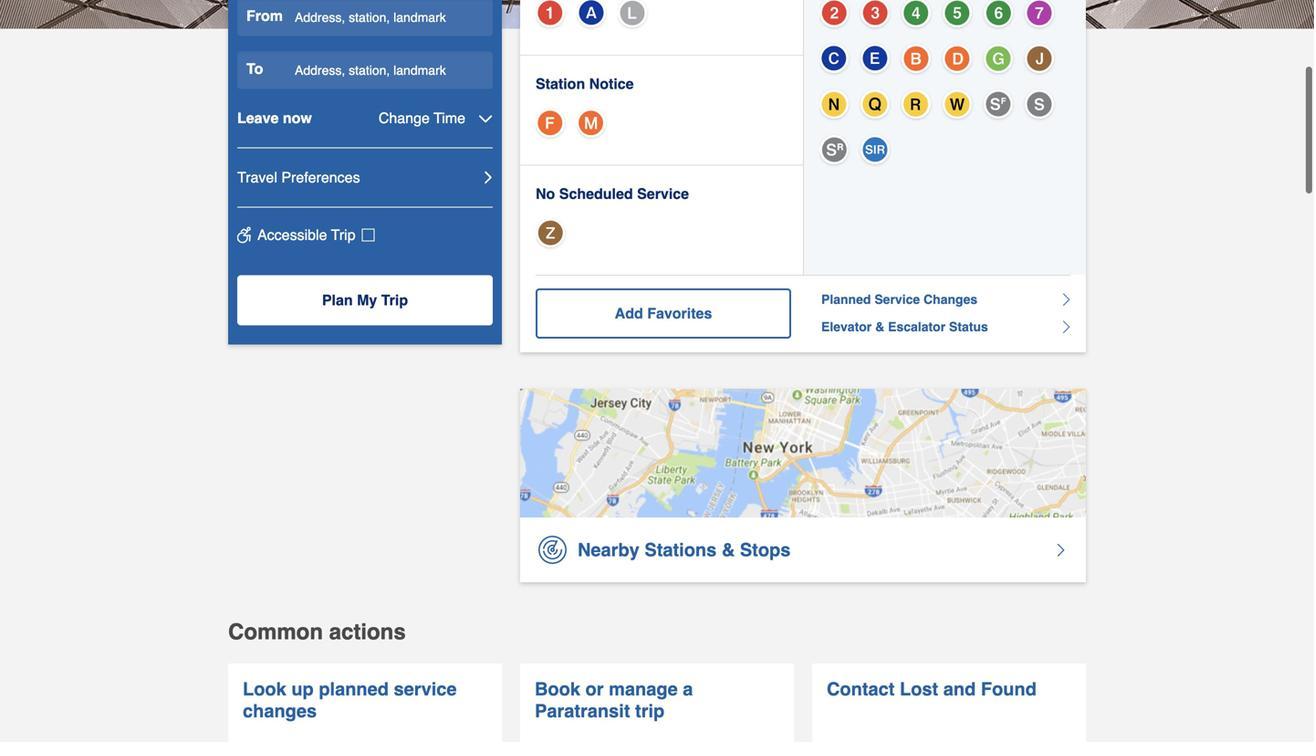 Task type: vqa. For each thing, say whether or not it's contained in the screenshot.
the E
no



Task type: locate. For each thing, give the bounding box(es) containing it.
trip
[[331, 225, 356, 242], [381, 291, 408, 307]]

station notice heading
[[536, 74, 788, 91]]

line 7 element
[[1025, 0, 1054, 26]]

trip right accessible
[[331, 225, 356, 242]]

line 4 element
[[902, 0, 931, 26]]

changes
[[243, 700, 317, 721]]

1 horizontal spatial &
[[876, 319, 885, 333]]

line c element
[[820, 43, 849, 72]]

line l element
[[618, 0, 647, 26]]

&
[[876, 319, 885, 333], [722, 539, 735, 560]]

book or manage a paratransit trip
[[535, 678, 693, 721]]

1 horizontal spatial trip
[[381, 291, 408, 307]]

line f element
[[536, 107, 565, 136]]

no scheduled service
[[536, 184, 689, 201]]

nearby map image
[[520, 388, 1086, 517]]

& right elevator
[[876, 319, 885, 333]]

leave now
[[237, 108, 312, 125]]

line 6 element
[[984, 0, 1013, 26]]

look up planned service changes
[[243, 678, 457, 721]]

0 vertical spatial service
[[637, 184, 689, 201]]

service up elevator & escalator status
[[875, 291, 920, 306]]

lost
[[900, 678, 939, 699]]

region
[[237, 0, 493, 324]]

region containing from
[[237, 0, 493, 324]]

line 5 element
[[943, 0, 972, 26]]

change
[[379, 108, 430, 125]]

stations
[[645, 539, 717, 560]]

status
[[949, 319, 989, 333]]

1 horizontal spatial service
[[875, 291, 920, 306]]

add favorites button
[[536, 288, 792, 338]]

or
[[586, 678, 604, 699]]

now
[[283, 108, 312, 125]]

trip
[[635, 700, 665, 721]]

0 horizontal spatial trip
[[331, 225, 356, 242]]

time
[[434, 108, 466, 125]]

changes
[[924, 291, 978, 306]]

travel preferences button
[[237, 165, 493, 207]]

line m element
[[577, 107, 606, 136]]

1 vertical spatial trip
[[381, 291, 408, 307]]

& left stops
[[722, 539, 735, 560]]

manage
[[609, 678, 678, 699]]

contact lost and found
[[827, 678, 1037, 699]]

line n element
[[820, 88, 849, 118]]

line h element
[[820, 134, 849, 163]]

1 vertical spatial service
[[875, 291, 920, 306]]

and
[[944, 678, 976, 699]]

my
[[357, 291, 377, 307]]

1 vertical spatial &
[[722, 539, 735, 560]]

line gs element
[[1025, 88, 1054, 118]]

to
[[246, 59, 263, 76]]

line 3 element
[[861, 0, 890, 26]]

add
[[615, 304, 643, 321]]

From search field
[[237, 0, 493, 35]]

a
[[683, 678, 693, 699]]

list
[[536, 0, 788, 40], [820, 0, 1071, 177], [536, 104, 788, 150]]

planned service changes link
[[822, 288, 1071, 315]]

service right scheduled
[[637, 184, 689, 201]]

elevator
[[822, 319, 872, 333]]

scheduled
[[559, 184, 633, 201]]

service
[[637, 184, 689, 201], [875, 291, 920, 306]]

line fs element
[[984, 88, 1013, 118]]

trip right my
[[381, 291, 408, 307]]

station
[[536, 74, 585, 91]]

chevron right image
[[1055, 543, 1068, 555]]

plan my trip
[[322, 291, 408, 307]]

trip inside the plan my trip link
[[381, 291, 408, 307]]



Task type: describe. For each thing, give the bounding box(es) containing it.
common
[[228, 618, 323, 644]]

nearby stations & stops
[[578, 539, 791, 560]]

elevator & escalator status
[[822, 319, 989, 333]]

nearby stations & stops link
[[520, 388, 1086, 581]]

from
[[246, 6, 283, 23]]

plan my trip link
[[237, 274, 493, 324]]

line d element
[[943, 43, 972, 72]]

travel
[[237, 168, 277, 185]]

notice
[[589, 74, 634, 91]]

0 vertical spatial trip
[[331, 225, 356, 242]]

look up planned service changes link
[[228, 663, 502, 742]]

leave
[[237, 108, 279, 125]]

book or manage a paratransit trip link
[[520, 663, 794, 742]]

look
[[243, 678, 286, 699]]

book
[[535, 678, 581, 699]]

preferences
[[281, 168, 360, 185]]

line e element
[[861, 43, 890, 72]]

line z element
[[536, 217, 565, 247]]

0 horizontal spatial service
[[637, 184, 689, 201]]

elevator & escalator status link
[[822, 315, 1071, 337]]

line 1 element
[[536, 0, 565, 26]]

planned
[[822, 291, 871, 306]]

plan
[[322, 291, 353, 307]]

change time
[[379, 108, 466, 125]]

up
[[292, 678, 314, 699]]

stops
[[740, 539, 791, 560]]

accessible trip
[[257, 225, 356, 242]]

0 vertical spatial &
[[876, 319, 885, 333]]

line si element
[[861, 134, 890, 163]]

nearby
[[578, 539, 640, 560]]

To search field
[[237, 50, 493, 88]]

service
[[394, 678, 457, 699]]

line a element
[[577, 0, 606, 26]]

add favorites
[[615, 304, 712, 321]]

line 2 element
[[820, 0, 849, 26]]

no
[[536, 184, 555, 201]]

actions
[[329, 618, 406, 644]]

line q element
[[861, 88, 890, 118]]

planned service changes
[[822, 291, 978, 306]]

line g element
[[984, 43, 1013, 72]]

no scheduled service heading
[[536, 184, 788, 201]]

planned
[[319, 678, 389, 699]]

favorites
[[647, 304, 712, 321]]

travel preferences
[[237, 168, 360, 185]]

found
[[981, 678, 1037, 699]]

line w element
[[943, 88, 972, 118]]

line j element
[[1025, 43, 1054, 72]]

contact
[[827, 678, 895, 699]]

escalator
[[888, 319, 946, 333]]

line r element
[[902, 88, 931, 118]]

accessible
[[257, 225, 327, 242]]

line b element
[[902, 43, 931, 72]]

0 horizontal spatial &
[[722, 539, 735, 560]]

contact lost and found link
[[812, 663, 1086, 742]]

common actions
[[228, 618, 406, 644]]

radar image
[[539, 535, 567, 563]]

paratransit
[[535, 700, 630, 721]]

station notice
[[536, 74, 634, 91]]



